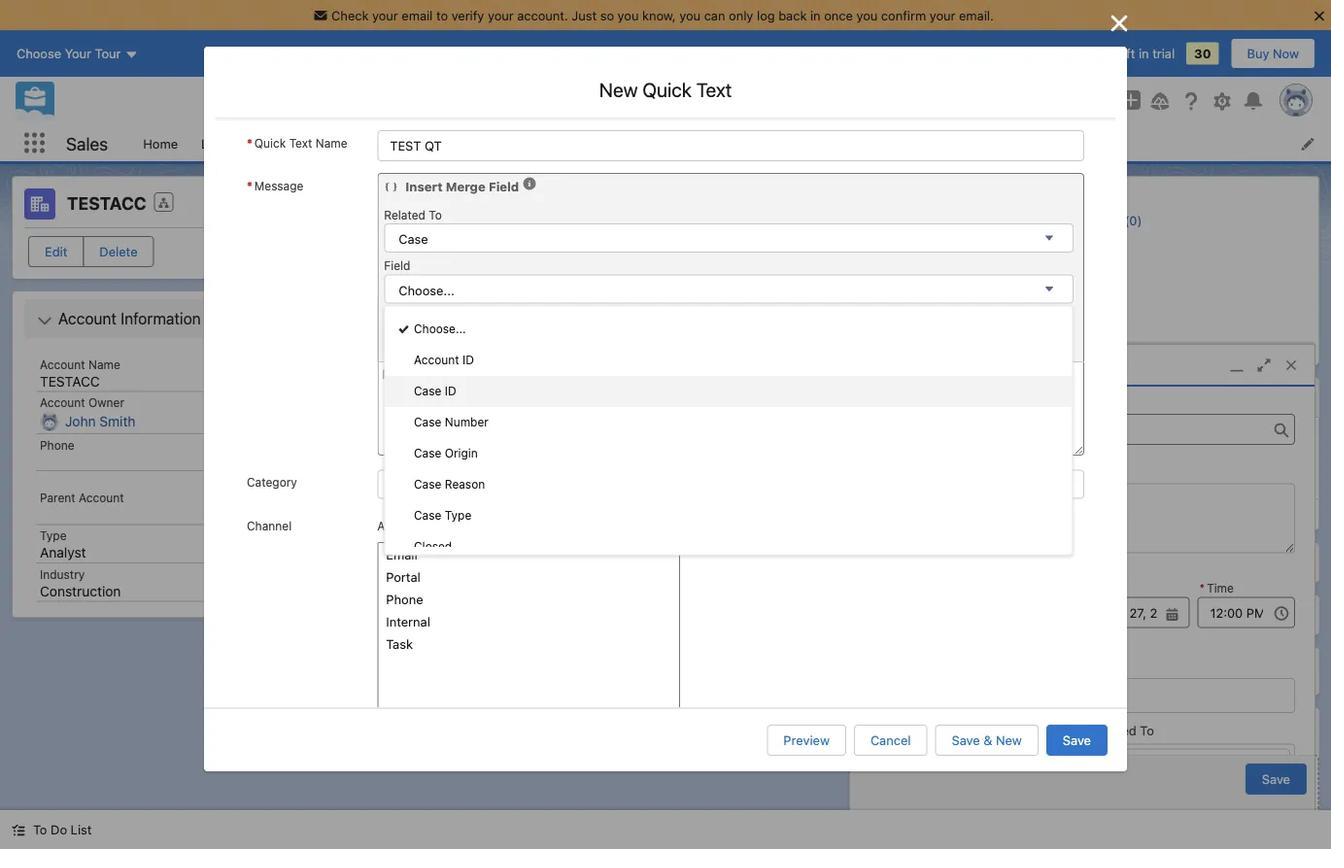 Task type: locate. For each thing, give the bounding box(es) containing it.
your left email.
[[930, 8, 956, 22]]

partners (0) link
[[1040, 292, 1111, 307]]

1 horizontal spatial id
[[463, 353, 474, 366]]

sent
[[431, 400, 457, 415]]

your right check
[[372, 8, 398, 22]]

to right files (0)
[[1140, 723, 1154, 738]]

case inside popup button
[[399, 232, 428, 246]]

you
[[618, 8, 639, 22], [680, 8, 701, 22], [857, 8, 878, 22]]

id up tasl
[[463, 353, 474, 366]]

contact up october  •  2023 dropdown button
[[564, 402, 624, 417]]

account up john
[[40, 396, 85, 410]]

new event
[[714, 242, 776, 256]]

1 horizontal spatial (0)
[[1149, 555, 1170, 571]]

list
[[131, 125, 1332, 161]]

2 vertical spatial name
[[870, 723, 904, 738]]

& left overdue
[[450, 346, 459, 360]]

3 your from the left
[[930, 8, 956, 22]]

case id
[[414, 384, 456, 398]]

0 horizontal spatial your
[[372, 8, 398, 22]]

0 horizontal spatial to
[[33, 823, 47, 837]]

days
[[1084, 46, 1113, 61]]

0 vertical spatial insert
[[406, 179, 443, 193]]

* left 'subject'
[[872, 399, 877, 412]]

2 horizontal spatial save
[[1262, 772, 1291, 787]]

to left verify
[[436, 8, 448, 22]]

* right the leads
[[247, 136, 253, 150]]

0 horizontal spatial test
[[404, 380, 437, 396]]

test contact link
[[530, 402, 624, 418], [1019, 430, 1113, 445]]

related up log
[[384, 208, 426, 222]]

2 horizontal spatial •
[[877, 274, 883, 289]]

& left "files"
[[984, 733, 993, 748]]

* left time
[[1200, 582, 1205, 595]]

your right verify
[[488, 8, 514, 22]]

1 vertical spatial insert
[[401, 335, 434, 349]]

1 vertical spatial email
[[478, 400, 509, 415]]

case up the october  •  2023 on the left
[[414, 415, 442, 429]]

owner
[[88, 396, 124, 410]]

0 vertical spatial email
[[402, 8, 433, 22]]

back
[[779, 8, 807, 22]]

0 horizontal spatial text default image
[[12, 824, 25, 837]]

you down call link
[[406, 498, 428, 512]]

tab list
[[351, 185, 980, 224]]

quick
[[643, 78, 692, 101], [254, 136, 286, 150]]

contracts (0)
[[1040, 239, 1119, 254]]

id inside 'link'
[[463, 353, 474, 366]]

name inside the test event dialog
[[870, 723, 904, 738]]

related to inside the test event dialog
[[1092, 723, 1154, 738]]

new for new event
[[714, 242, 740, 256]]

to right 'an'
[[512, 400, 524, 415]]

0 vertical spatial (0)
[[1149, 555, 1170, 571]]

1 horizontal spatial field
[[489, 179, 519, 193]]

you left can
[[680, 8, 701, 22]]

insert button
[[384, 326, 451, 357]]

0 horizontal spatial save
[[952, 733, 980, 748]]

• right 'time' on the top right
[[794, 274, 800, 289]]

0 horizontal spatial in
[[811, 8, 821, 22]]

1 horizontal spatial email
[[478, 400, 509, 415]]

• inside dropdown button
[[437, 443, 443, 457]]

account up test tasl "link"
[[414, 353, 459, 366]]

types
[[905, 274, 937, 289]]

case reason link
[[385, 469, 1073, 501]]

testacc down the "account name"
[[40, 373, 100, 389]]

0 vertical spatial opportunities image
[[1017, 213, 1031, 227]]

& inside dropdown button
[[450, 346, 459, 360]]

call right logged call icon in the left bottom of the page
[[404, 477, 427, 493]]

1 vertical spatial test
[[530, 402, 561, 417]]

0 horizontal spatial contact
[[564, 402, 624, 417]]

contact inside you sent an email to test contact
[[564, 402, 624, 417]]

text default image left do
[[12, 824, 25, 837]]

0 horizontal spatial type
[[40, 529, 67, 543]]

email
[[402, 8, 433, 22], [478, 400, 509, 415]]

case number link
[[385, 407, 1073, 438]]

2 you from the left
[[680, 8, 701, 22]]

•
[[794, 274, 800, 289], [877, 274, 883, 289], [437, 443, 443, 457]]

test right 'an'
[[530, 402, 561, 417]]

case for case id
[[414, 384, 442, 398]]

insert up 'activity'
[[406, 179, 443, 193]]

sales left home
[[66, 133, 108, 154]]

show all (10)
[[1124, 342, 1201, 357]]

0 vertical spatial contact
[[564, 402, 624, 417]]

account right parent
[[79, 491, 124, 504]]

account for account information
[[58, 310, 117, 328]]

type down reason
[[445, 508, 472, 522]]

new up filters:
[[714, 242, 740, 256]]

text default image left sales link
[[523, 177, 537, 191]]

you sent an email to test contact
[[406, 400, 624, 417]]

in right back
[[811, 8, 821, 22]]

1 horizontal spatial to
[[512, 400, 524, 415]]

1 horizontal spatial test contact link
[[1019, 430, 1113, 445]]

id
[[463, 353, 474, 366], [445, 384, 456, 398]]

quick down check your email to verify your account. just so you know, you can only log back in once you confirm your email. on the top of the page
[[643, 78, 692, 101]]

0 horizontal spatial (0)
[[1087, 724, 1108, 740]]

you right "once"
[[857, 8, 878, 22]]

accounts link
[[273, 125, 352, 161]]

email right 'an'
[[478, 400, 509, 415]]

a right log
[[428, 242, 435, 256]]

case down 'activity' link
[[399, 232, 428, 246]]

your
[[372, 8, 398, 22], [488, 8, 514, 22], [930, 8, 956, 22]]

choose... up upcoming & overdue at the left top
[[414, 322, 466, 335]]

1 vertical spatial to
[[1140, 723, 1154, 738]]

case number
[[414, 415, 489, 429]]

text default image inside the to do list button
[[12, 824, 25, 837]]

test event dialog
[[850, 344, 1316, 828]]

edit parent account image
[[284, 507, 298, 521]]

with
[[509, 498, 534, 512]]

0 horizontal spatial related to
[[384, 208, 442, 222]]

edit
[[45, 244, 67, 259]]

0 horizontal spatial •
[[437, 443, 443, 457]]

2 you from the top
[[406, 498, 428, 512]]

insert
[[406, 179, 443, 193], [401, 335, 434, 349]]

0 horizontal spatial a
[[428, 242, 435, 256]]

type up analyst
[[40, 529, 67, 543]]

to left do
[[33, 823, 47, 837]]

test down contacts image
[[1019, 430, 1050, 444]]

1 vertical spatial (0)
[[1087, 724, 1108, 740]]

0 horizontal spatial you
[[618, 8, 639, 22]]

contact down contacts (1)
[[1054, 430, 1113, 444]]

0 horizontal spatial contacts
[[388, 136, 442, 151]]

1 vertical spatial in
[[1139, 46, 1149, 61]]

0 vertical spatial in
[[811, 8, 821, 22]]

0 vertical spatial sales
[[66, 133, 108, 154]]

contracts image
[[1017, 239, 1031, 253]]

2 horizontal spatial your
[[930, 8, 956, 22]]

call right log
[[439, 242, 461, 256]]

(0) up date group at the right of page
[[1149, 555, 1170, 571]]

2 vertical spatial test
[[1019, 430, 1050, 444]]

1 vertical spatial related to
[[1092, 723, 1154, 738]]

new inside button
[[559, 242, 585, 256]]

1 vertical spatial contacts
[[1052, 390, 1113, 406]]

0 vertical spatial related to
[[384, 208, 442, 222]]

type
[[445, 508, 472, 522], [40, 529, 67, 543]]

case up the 'logged'
[[414, 477, 442, 491]]

0 vertical spatial contacts
[[388, 136, 442, 151]]

Description text field
[[870, 484, 1296, 554]]

opportunities image for opportunities
[[1017, 551, 1040, 574]]

id for case id
[[445, 384, 456, 398]]

field down log
[[384, 259, 411, 273]]

2 horizontal spatial you
[[857, 8, 878, 22]]

call
[[439, 242, 461, 256], [404, 477, 427, 493]]

0 vertical spatial call
[[439, 242, 461, 256]]

call you logged a call with
[[404, 477, 537, 512]]

text default image
[[37, 313, 52, 329]]

0 vertical spatial id
[[463, 353, 474, 366]]

to
[[436, 8, 448, 22], [512, 400, 524, 415]]

field up details
[[489, 179, 519, 193]]

1 vertical spatial quick
[[254, 136, 286, 150]]

new left "files"
[[996, 733, 1022, 748]]

related to down location text box
[[1092, 723, 1154, 738]]

check
[[332, 8, 369, 22]]

opportunities image left opportunities
[[1017, 551, 1040, 574]]

account right text default image
[[58, 310, 117, 328]]

1 you from the top
[[406, 400, 428, 415]]

related right "files"
[[1092, 723, 1137, 738]]

test contact element
[[1006, 426, 1319, 492]]

0 vertical spatial choose...
[[399, 283, 455, 297]]

opportunities (0) link
[[1040, 213, 1142, 228]]

1 horizontal spatial in
[[1139, 46, 1149, 61]]

to do list
[[33, 823, 92, 837]]

test contact
[[1019, 430, 1113, 444]]

1 horizontal spatial &
[[984, 733, 993, 748]]

parent
[[40, 491, 75, 504]]

overdue
[[462, 346, 515, 360]]

contacts up test contact
[[1052, 390, 1113, 406]]

log
[[757, 8, 775, 22]]

trial
[[1153, 46, 1175, 61]]

text up 'message'
[[289, 136, 312, 150]]

1 your from the left
[[372, 8, 398, 22]]

insert for insert merge field
[[406, 179, 443, 193]]

1 horizontal spatial text default image
[[384, 180, 398, 194]]

0 horizontal spatial call
[[404, 477, 427, 493]]

cases (0)
[[1040, 318, 1097, 332]]

2 opportunities image from the top
[[1017, 551, 1040, 574]]

leads
[[201, 136, 236, 151]]

email left verify
[[402, 8, 433, 22]]

1 horizontal spatial sales
[[539, 195, 577, 213]]

leave feedback
[[973, 46, 1068, 61]]

0 vertical spatial test contact link
[[530, 402, 624, 418]]

related to up log
[[384, 208, 442, 222]]

in right left
[[1139, 46, 1149, 61]]

new event button
[[666, 233, 793, 264]]

testacc up delete
[[67, 193, 146, 214]]

email image
[[371, 380, 394, 404]]

0 vertical spatial text
[[697, 78, 732, 101]]

new for new task
[[559, 242, 585, 256]]

text default image up 'activity'
[[384, 180, 398, 194]]

1 horizontal spatial save
[[1063, 733, 1092, 748]]

all left 'time' on the top right
[[746, 274, 761, 289]]

1 vertical spatial opportunities image
[[1017, 551, 1040, 574]]

0 horizontal spatial field
[[384, 259, 411, 273]]

account owner
[[40, 396, 124, 410]]

text down can
[[697, 78, 732, 101]]

insert merge field
[[406, 179, 519, 193]]

1 horizontal spatial name
[[316, 136, 348, 150]]

task
[[588, 242, 615, 256]]

john smith
[[65, 414, 136, 430]]

1 vertical spatial id
[[445, 384, 456, 398]]

in
[[811, 8, 821, 22], [1139, 46, 1149, 61]]

october  •  2023
[[382, 443, 479, 457]]

* left 'message'
[[247, 179, 253, 192]]

2 vertical spatial to
[[33, 823, 47, 837]]

(0)
[[1149, 555, 1170, 571], [1087, 724, 1108, 740]]

account inside dropdown button
[[58, 310, 117, 328]]

text
[[697, 78, 732, 101], [289, 136, 312, 150]]

upcoming
[[382, 346, 446, 360]]

all left the (10)
[[1159, 342, 1174, 357]]

test
[[404, 380, 437, 396], [530, 402, 561, 417], [1019, 430, 1050, 444]]

case for case reason
[[414, 477, 442, 491]]

sales inside tab list
[[539, 195, 577, 213]]

related
[[384, 208, 426, 222], [1092, 723, 1137, 738]]

insert up 'account id' in the top of the page
[[401, 335, 434, 349]]

case for case origin
[[414, 446, 442, 460]]

you inside call you logged a call with
[[406, 498, 428, 512]]

name
[[316, 136, 348, 150], [88, 358, 120, 371], [870, 723, 904, 738]]

0 vertical spatial &
[[450, 346, 459, 360]]

(0) for opportunities (0)
[[1149, 555, 1170, 571]]

contacts link
[[377, 125, 453, 161]]

test inside you sent an email to test contact
[[530, 402, 561, 417]]

1 vertical spatial you
[[406, 498, 428, 512]]

case up greetings
[[414, 446, 442, 460]]

status
[[351, 531, 980, 545]]

new inside button
[[714, 242, 740, 256]]

testacc
[[67, 193, 146, 214], [40, 373, 100, 389]]

1 horizontal spatial •
[[794, 274, 800, 289]]

2 horizontal spatial to
[[1140, 723, 1154, 738]]

0 vertical spatial testacc
[[67, 193, 146, 214]]

group
[[870, 597, 968, 628]]

field
[[489, 179, 519, 193], [384, 259, 411, 273]]

you
[[406, 400, 428, 415], [406, 498, 428, 512]]

account up account owner
[[40, 358, 85, 371]]

1 horizontal spatial your
[[488, 8, 514, 22]]

list item
[[709, 125, 790, 161]]

now
[[1273, 46, 1300, 61]]

activity link
[[363, 185, 421, 224]]

1 vertical spatial test contact link
[[1019, 430, 1113, 445]]

a left call on the left bottom of the page
[[475, 498, 482, 512]]

new down so
[[599, 78, 638, 101]]

case up sent
[[414, 384, 442, 398]]

1 horizontal spatial you
[[680, 8, 701, 22]]

0 horizontal spatial to
[[436, 8, 448, 22]]

1 vertical spatial related
[[1092, 723, 1137, 738]]

leads list item
[[190, 125, 273, 161]]

you right so
[[618, 8, 639, 22]]

0 horizontal spatial email
[[402, 8, 433, 22]]

1 vertical spatial contact
[[1054, 430, 1113, 444]]

1 horizontal spatial call
[[439, 242, 461, 256]]

files element
[[1005, 708, 1320, 844]]

log
[[403, 242, 425, 256]]

an
[[460, 400, 474, 415]]

opportunities image for opportunities (0)
[[1017, 213, 1031, 227]]

• right activities
[[877, 274, 883, 289]]

(0) inside files element
[[1087, 724, 1108, 740]]

to up log a call
[[429, 208, 442, 222]]

0 vertical spatial a
[[428, 242, 435, 256]]

0 horizontal spatial text
[[289, 136, 312, 150]]

1 opportunities image from the top
[[1017, 213, 1031, 227]]

1 horizontal spatial save button
[[1246, 764, 1307, 795]]

None text field
[[377, 130, 1085, 161], [870, 597, 968, 628], [1092, 597, 1190, 628], [377, 130, 1085, 161], [870, 597, 968, 628], [1092, 597, 1190, 628]]

verify
[[452, 8, 484, 22]]

0 horizontal spatial test contact link
[[530, 402, 624, 418]]

contacts inside list item
[[388, 136, 442, 151]]

account for account owner
[[40, 396, 85, 410]]

1 horizontal spatial related
[[1092, 723, 1137, 738]]

0 vertical spatial save button
[[1047, 725, 1108, 756]]

2 horizontal spatial test
[[1019, 430, 1050, 444]]

1 vertical spatial name
[[88, 358, 120, 371]]

quick up 'message'
[[254, 136, 286, 150]]

1 vertical spatial &
[[984, 733, 993, 748]]

id up sent
[[445, 384, 456, 398]]

1 horizontal spatial related to
[[1092, 723, 1154, 738]]

contracts (0) link
[[1040, 239, 1119, 255]]

Enter a greeting, note, or an answer to a question... text field
[[377, 362, 1085, 456]]

sales up new task button
[[539, 195, 577, 213]]

& inside button
[[984, 733, 993, 748]]

choose... down log a call
[[399, 283, 455, 297]]

test for test contact
[[1019, 430, 1050, 444]]

new task button
[[511, 233, 632, 264]]

(0) right "files"
[[1087, 724, 1108, 740]]

0 horizontal spatial save button
[[1047, 725, 1108, 756]]

test up sent
[[404, 380, 437, 396]]

choose... button
[[384, 275, 1074, 304]]

1 vertical spatial sales
[[539, 195, 577, 213]]

contacts list item
[[377, 125, 479, 161]]

1 horizontal spatial test
[[530, 402, 561, 417]]

opportunities image
[[1017, 213, 1031, 227], [1017, 551, 1040, 574]]

contacts up insert merge field
[[388, 136, 442, 151]]

upcoming & overdue
[[382, 346, 515, 360]]

call inside call you logged a call with
[[404, 477, 427, 493]]

1 horizontal spatial contacts
[[1052, 390, 1113, 406]]

account inside 'link'
[[414, 353, 459, 366]]

insert inside button
[[401, 335, 434, 349]]

new left the task
[[559, 242, 585, 256]]

1 vertical spatial choose...
[[414, 322, 466, 335]]

• left 'origin'
[[437, 443, 443, 457]]

case down greetings
[[414, 508, 442, 522]]

tab list containing activity
[[351, 185, 980, 224]]

opportunities image up contracts image
[[1017, 213, 1031, 227]]

text default image
[[523, 177, 537, 191], [384, 180, 398, 194], [12, 824, 25, 837]]

0 horizontal spatial id
[[445, 384, 456, 398]]

you down case id
[[406, 400, 428, 415]]



Task type: vqa. For each thing, say whether or not it's contained in the screenshot.
Leanne
no



Task type: describe. For each thing, give the bounding box(es) containing it.
know,
[[642, 8, 676, 22]]

check your email to verify your account. just so you know, you can only log back in once you confirm your email.
[[332, 8, 994, 22]]

case for case number
[[414, 415, 442, 429]]

john smith link
[[65, 414, 136, 431]]

0 vertical spatial related
[[384, 208, 426, 222]]

a inside call you logged a call with
[[475, 498, 482, 512]]

channel
[[247, 519, 292, 532]]

test for test tasl
[[404, 380, 437, 396]]

0 vertical spatial field
[[489, 179, 519, 193]]

upcoming & overdue button
[[352, 337, 979, 368]]

opportunities (0)
[[1040, 213, 1142, 227]]

closed
[[414, 539, 452, 553]]

logged call image
[[371, 477, 394, 501]]

account.
[[517, 8, 568, 22]]

parent account
[[40, 491, 124, 504]]

(0) for files (0)
[[1087, 724, 1108, 740]]

october  •  2023 button
[[352, 434, 979, 466]]

delete button
[[83, 236, 154, 267]]

feedback
[[1011, 46, 1068, 61]]

all left the types
[[887, 274, 901, 289]]

related inside the test event dialog
[[1092, 723, 1137, 738]]

john
[[65, 414, 96, 430]]

new quick text
[[599, 78, 732, 101]]

buy now button
[[1231, 38, 1316, 69]]

filters:
[[703, 274, 743, 289]]

inverse image
[[1108, 12, 1131, 35]]

date group
[[1092, 581, 1190, 628]]

merge
[[446, 179, 486, 193]]

choose... inside choose... popup button
[[399, 283, 455, 297]]

id for account id
[[463, 353, 474, 366]]

leave feedback link
[[973, 46, 1068, 61]]

log a call
[[403, 242, 461, 256]]

orders (0)
[[1040, 265, 1102, 280]]

construction
[[40, 583, 121, 599]]

sales link
[[539, 185, 577, 224]]

test tasl link
[[404, 380, 473, 396]]

case button
[[384, 224, 1074, 253]]

case type link
[[385, 501, 1073, 532]]

buy now
[[1248, 46, 1300, 61]]

category
[[247, 476, 297, 489]]

leads link
[[190, 125, 248, 161]]

30
[[1195, 46, 1212, 61]]

cancel
[[871, 733, 911, 748]]

case origin
[[414, 446, 478, 460]]

1 horizontal spatial text
[[697, 78, 732, 101]]

& for overdue
[[450, 346, 459, 360]]

event
[[743, 242, 776, 256]]

Location text field
[[870, 679, 1296, 714]]

delete
[[99, 244, 138, 259]]

2 your from the left
[[488, 8, 514, 22]]

partners image
[[1017, 292, 1031, 305]]

* subject
[[872, 399, 921, 412]]

new for new quick text
[[599, 78, 638, 101]]

to inside button
[[33, 823, 47, 837]]

1 horizontal spatial quick
[[643, 78, 692, 101]]

contacts for contacts
[[388, 136, 442, 151]]

show
[[1124, 342, 1156, 357]]

cases (0) link
[[1040, 318, 1097, 333]]

to inside you sent an email to test contact
[[512, 400, 524, 415]]

only
[[729, 8, 754, 22]]

0 horizontal spatial quick
[[254, 136, 286, 150]]

you inside you sent an email to test contact
[[406, 400, 428, 415]]

contacts (1)
[[1052, 390, 1135, 406]]

contacts image
[[874, 751, 897, 774]]

call link
[[404, 477, 427, 493]]

choose... link
[[385, 314, 1073, 345]]

accounts list item
[[273, 125, 377, 161]]

2 horizontal spatial text default image
[[523, 177, 537, 191]]

account id
[[414, 353, 474, 366]]

email inside you sent an email to test contact
[[478, 400, 509, 415]]

contacts image
[[1017, 386, 1040, 409]]

3 you from the left
[[857, 8, 878, 22]]

case origin link
[[385, 438, 1073, 469]]

new task
[[559, 242, 615, 256]]

save button inside the test event dialog
[[1246, 764, 1307, 795]]

1 vertical spatial testacc
[[40, 373, 100, 389]]

time
[[765, 274, 790, 289]]

0 vertical spatial type
[[445, 508, 472, 522]]

accounts
[[285, 136, 340, 151]]

0 vertical spatial name
[[316, 136, 348, 150]]

message
[[254, 179, 304, 192]]

home
[[143, 136, 178, 151]]

activity
[[363, 195, 421, 213]]

list containing home
[[131, 125, 1332, 161]]

a inside log a call button
[[428, 242, 435, 256]]

save inside the test event dialog
[[1262, 772, 1291, 787]]

to inside the test event dialog
[[1140, 723, 1154, 738]]

greetings button
[[377, 470, 1085, 499]]

save & new
[[952, 733, 1022, 748]]

1 horizontal spatial to
[[429, 208, 442, 222]]

call inside button
[[439, 242, 461, 256]]

all right 'time' on the top right
[[803, 274, 818, 289]]

days left in trial
[[1084, 46, 1175, 61]]

contacts for contacts (1)
[[1052, 390, 1113, 406]]

call
[[486, 498, 506, 512]]

orders (0) link
[[1040, 265, 1102, 281]]

case for case
[[399, 232, 428, 246]]

opportunities
[[1052, 555, 1145, 571]]

files
[[1052, 724, 1083, 740]]

account id link
[[385, 345, 1073, 376]]

orders image
[[1017, 265, 1031, 279]]

choose... inside "link"
[[414, 322, 466, 335]]

& for new
[[984, 733, 993, 748]]

insert for insert
[[401, 335, 434, 349]]

list
[[71, 823, 92, 837]]

new inside button
[[996, 733, 1022, 748]]

account for account id
[[414, 353, 459, 366]]

account name
[[40, 358, 120, 371]]

contacts (1)
[[1040, 187, 1112, 201]]

information
[[121, 310, 201, 328]]

greetings
[[392, 478, 449, 493]]

leave
[[973, 46, 1007, 61]]

email.
[[959, 8, 994, 22]]

reason
[[445, 477, 485, 491]]

0 vertical spatial to
[[436, 8, 448, 22]]

left
[[1116, 46, 1136, 61]]

save inside button
[[952, 733, 980, 748]]

october
[[382, 443, 434, 457]]

account for account name
[[40, 358, 85, 371]]

details
[[456, 195, 504, 213]]

do
[[51, 823, 67, 837]]

(1)
[[1117, 390, 1135, 406]]

1 vertical spatial field
[[384, 259, 411, 273]]

case for case type
[[414, 508, 442, 522]]

account information
[[58, 310, 201, 328]]

1 you from the left
[[618, 8, 639, 22]]

activities
[[821, 274, 874, 289]]

* time
[[1200, 582, 1234, 595]]

partners (0)
[[1040, 292, 1111, 306]]

1 vertical spatial type
[[40, 529, 67, 543]]

(10)
[[1178, 342, 1201, 357]]

smith
[[100, 414, 136, 430]]

once
[[824, 8, 853, 22]]



